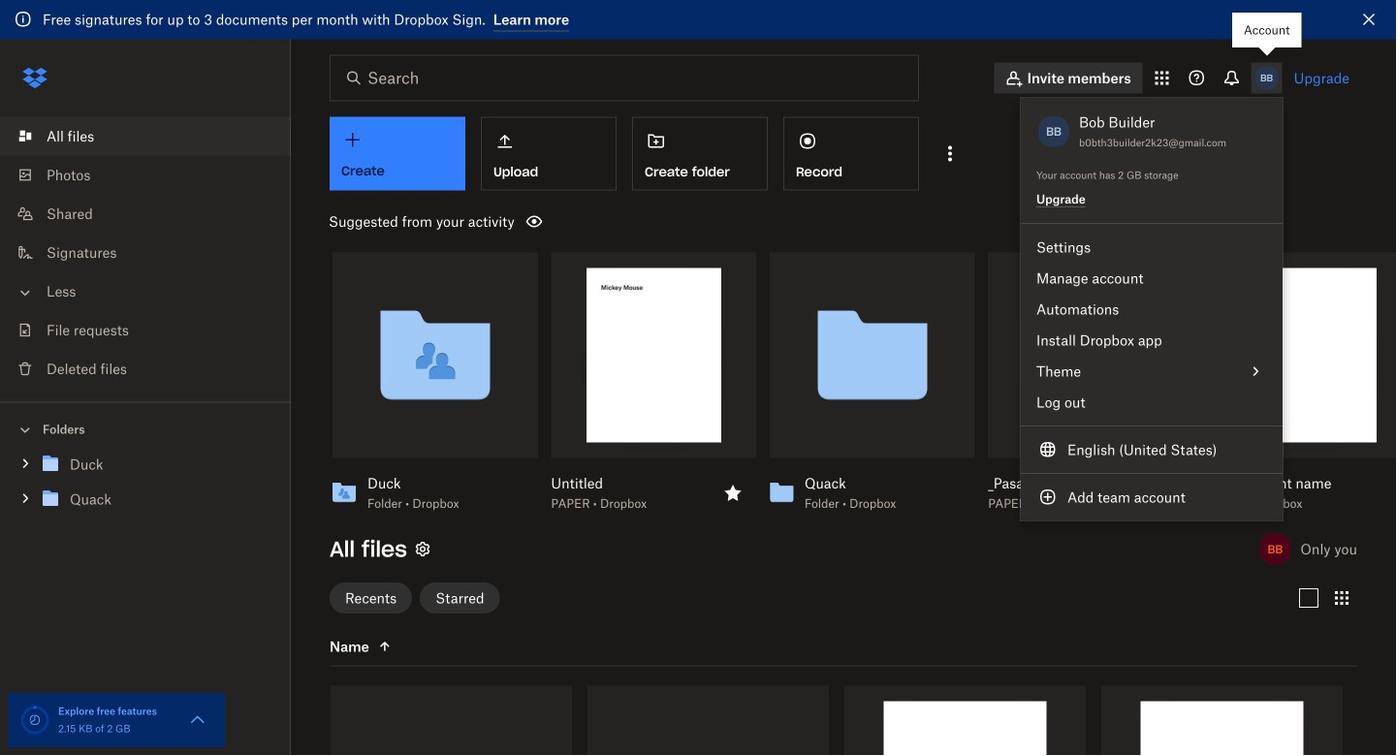 Task type: vqa. For each thing, say whether or not it's contained in the screenshot.
Choose a language: Image
yes



Task type: describe. For each thing, give the bounding box(es) containing it.
shared folder, duck row
[[331, 686, 572, 756]]

dropbox image
[[16, 59, 54, 97]]

file, _ getting started with dropbox paper.paper row
[[845, 686, 1086, 756]]

file, _ meeting notes_ add an event name (1).paper row
[[1102, 686, 1343, 756]]



Task type: locate. For each thing, give the bounding box(es) containing it.
choose a language: image
[[1037, 438, 1060, 462]]

menu item
[[1021, 435, 1283, 466]]

menu
[[1021, 98, 1283, 521]]

folder, quack row
[[588, 686, 829, 756]]

list item
[[0, 117, 291, 156]]

less image
[[16, 283, 35, 303]]

list
[[0, 105, 291, 402]]

account menu image
[[1252, 63, 1283, 94]]

group
[[0, 443, 291, 532]]

alert
[[0, 0, 1397, 39]]



